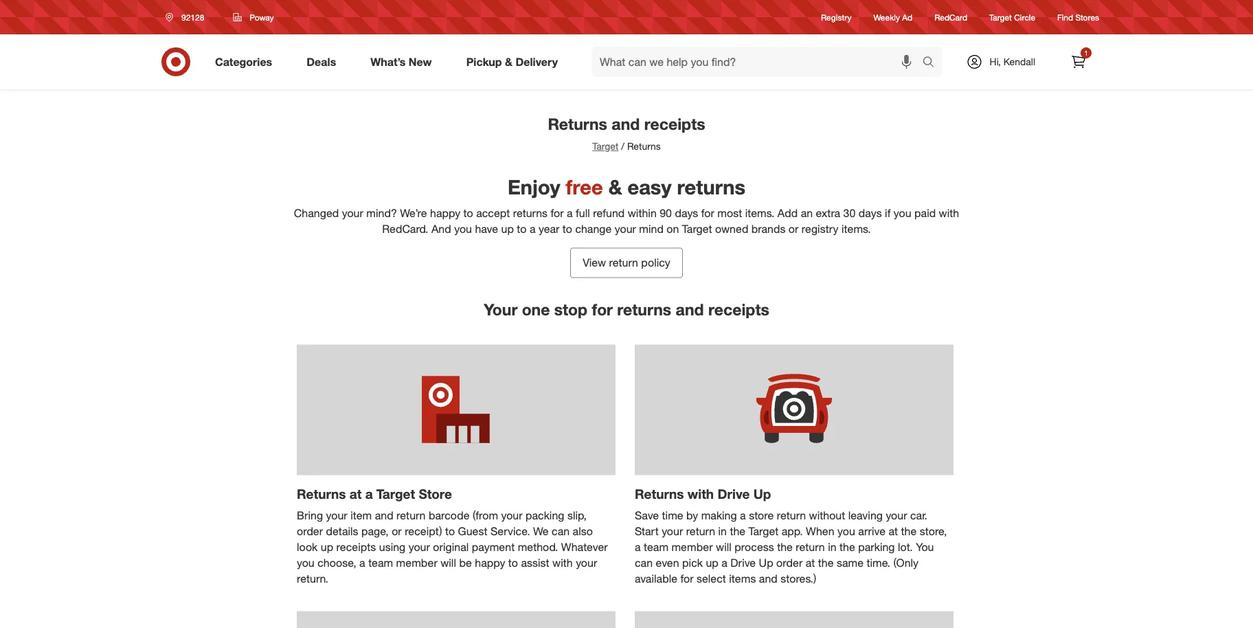 Task type: locate. For each thing, give the bounding box(es) containing it.
deals link
[[295, 47, 354, 77]]

accept
[[477, 207, 510, 220]]

deals
[[307, 55, 336, 68]]

brands
[[752, 222, 786, 236]]

1 vertical spatial at
[[889, 525, 899, 538]]

0 horizontal spatial team
[[369, 556, 393, 570]]

2 horizontal spatial returns
[[677, 175, 746, 200]]

or inside bring your item and return barcode (from your packing slip, order details page, or receipt) to guest service. we can also look up receipts using your original payment method. whatever you choose, a team member will be happy to assist with your return.
[[392, 525, 402, 538]]

your one stop for returns and receipts
[[484, 300, 770, 319]]

on
[[667, 222, 679, 236]]

drive inside "save time by making a store return without leaving your car. start your return in the target app. when you arrive at the store, a team member will process the return in the parking lot. you can even pick up a drive up order at the same time. (only available for select items and stores.)"
[[731, 556, 756, 570]]

0 horizontal spatial receipts
[[337, 540, 376, 554]]

1 horizontal spatial with
[[688, 486, 714, 502]]

1 vertical spatial drive
[[731, 556, 756, 570]]

0 vertical spatial up
[[501, 222, 514, 236]]

find stores link
[[1058, 11, 1100, 23]]

target right on
[[683, 222, 713, 236]]

drive up items
[[731, 556, 756, 570]]

free
[[566, 175, 603, 200]]

0 horizontal spatial order
[[297, 525, 323, 538]]

returns up year on the left of page
[[513, 207, 548, 220]]

can
[[552, 525, 570, 538], [635, 556, 653, 570]]

0 horizontal spatial with
[[553, 556, 573, 570]]

up up store
[[754, 486, 772, 502]]

return
[[609, 256, 639, 270], [397, 509, 426, 522], [777, 509, 806, 522], [687, 525, 716, 538], [796, 540, 825, 554]]

without
[[809, 509, 846, 522]]

0 horizontal spatial days
[[675, 207, 699, 220]]

returns up most
[[677, 175, 746, 200]]

0 vertical spatial member
[[672, 540, 713, 554]]

barcode
[[429, 509, 470, 522]]

92128 button
[[157, 5, 219, 30]]

target left /
[[593, 140, 619, 152]]

in down making
[[719, 525, 727, 538]]

store,
[[920, 525, 948, 538]]

hi, kendall
[[990, 56, 1036, 68]]

a down start
[[635, 540, 641, 554]]

team down start
[[644, 540, 669, 554]]

returns up save
[[635, 486, 684, 502]]

in down when
[[828, 540, 837, 554]]

0 horizontal spatial or
[[392, 525, 402, 538]]

up up choose,
[[321, 540, 333, 554]]

0 horizontal spatial happy
[[430, 207, 461, 220]]

team down using
[[369, 556, 393, 570]]

policy
[[642, 256, 671, 270]]

for
[[551, 207, 564, 220], [702, 207, 715, 220], [592, 300, 613, 319], [681, 572, 694, 585]]

2 vertical spatial receipts
[[337, 540, 376, 554]]

returns right /
[[628, 140, 661, 152]]

you right if
[[894, 207, 912, 220]]

to left assist
[[509, 556, 518, 570]]

0 horizontal spatial can
[[552, 525, 570, 538]]

1 horizontal spatial order
[[777, 556, 803, 570]]

member
[[672, 540, 713, 554], [396, 556, 438, 570]]

0 vertical spatial with
[[939, 207, 960, 220]]

1 vertical spatial member
[[396, 556, 438, 570]]

0 horizontal spatial returns
[[513, 207, 548, 220]]

can inside bring your item and return barcode (from your packing slip, order details page, or receipt) to guest service. we can also look up receipts using your original payment method. whatever you choose, a team member will be happy to assist with your return.
[[552, 525, 570, 538]]

can right we at the bottom left
[[552, 525, 570, 538]]

within
[[628, 207, 657, 220]]

1 horizontal spatial at
[[806, 556, 816, 570]]

poway
[[250, 12, 274, 22]]

order up the stores.)
[[777, 556, 803, 570]]

car.
[[911, 509, 928, 522]]

or
[[789, 222, 799, 236], [392, 525, 402, 538]]

returns for and
[[548, 114, 608, 133]]

new
[[409, 55, 432, 68]]

arrive
[[859, 525, 886, 538]]

happy down payment
[[475, 556, 506, 570]]

happy inside changed your mind? we're happy to accept returns for a full refund within 90 days for most items. add an extra 30 days if you paid with redcard. and you have up to a year to change your mind on target owned brands or registry items.
[[430, 207, 461, 220]]

returns for enjoy free & easy returns
[[677, 175, 746, 200]]

1 horizontal spatial returns
[[618, 300, 672, 319]]

or up using
[[392, 525, 402, 538]]

returns up bring
[[297, 486, 346, 502]]

we're
[[400, 207, 427, 220]]

1 horizontal spatial member
[[672, 540, 713, 554]]

target inside 'returns and receipts target / returns'
[[593, 140, 619, 152]]

using
[[379, 540, 406, 554]]

target
[[990, 12, 1012, 22], [593, 140, 619, 152], [683, 222, 713, 236], [377, 486, 415, 502], [749, 525, 779, 538]]

and inside 'returns and receipts target / returns'
[[612, 114, 640, 133]]

2 horizontal spatial with
[[939, 207, 960, 220]]

up
[[501, 222, 514, 236], [321, 540, 333, 554], [706, 556, 719, 570]]

even
[[656, 556, 680, 570]]

a left "full" on the top of page
[[567, 207, 573, 220]]

0 horizontal spatial up
[[321, 540, 333, 554]]

stores
[[1076, 12, 1100, 22]]

can up available
[[635, 556, 653, 570]]

a right choose,
[[360, 556, 366, 570]]

0 horizontal spatial in
[[719, 525, 727, 538]]

target down store
[[749, 525, 779, 538]]

1 horizontal spatial team
[[644, 540, 669, 554]]

0 vertical spatial at
[[350, 486, 362, 502]]

30
[[844, 207, 856, 220]]

1 vertical spatial up
[[759, 556, 774, 570]]

choose,
[[318, 556, 357, 570]]

details
[[326, 525, 359, 538]]

member up pick
[[672, 540, 713, 554]]

your down whatever
[[576, 556, 598, 570]]

order inside bring your item and return barcode (from your packing slip, order details page, or receipt) to guest service. we can also look up receipts using your original payment method. whatever you choose, a team member will be happy to assist with your return.
[[297, 525, 323, 538]]

your up service.
[[501, 509, 523, 522]]

days left if
[[859, 207, 882, 220]]

1 horizontal spatial will
[[716, 540, 732, 554]]

up down process
[[759, 556, 774, 570]]

return up the receipt)
[[397, 509, 426, 522]]

select
[[697, 572, 727, 585]]

1 vertical spatial order
[[777, 556, 803, 570]]

1 vertical spatial in
[[828, 540, 837, 554]]

for inside "save time by making a store return without leaving your car. start your return in the target app. when you arrive at the store, a team member will process the return in the parking lot. you can even pick up a drive up order at the same time. (only available for select items and stores.)"
[[681, 572, 694, 585]]

receipts inside 'returns and receipts target / returns'
[[645, 114, 706, 133]]

target left circle
[[990, 12, 1012, 22]]

or down add
[[789, 222, 799, 236]]

up inside changed your mind? we're happy to accept returns for a full refund within 90 days for most items. add an extra 30 days if you paid with redcard. and you have up to a year to change your mind on target owned brands or registry items.
[[501, 222, 514, 236]]

easy
[[628, 175, 672, 200]]

you
[[894, 207, 912, 220], [455, 222, 472, 236], [838, 525, 856, 538], [297, 556, 315, 570]]

when
[[806, 525, 835, 538]]

will down original
[[441, 556, 456, 570]]

1 vertical spatial returns
[[513, 207, 548, 220]]

0 vertical spatial receipts
[[645, 114, 706, 133]]

at up lot.
[[889, 525, 899, 538]]

up up select
[[706, 556, 719, 570]]

a left year on the left of page
[[530, 222, 536, 236]]

parking
[[859, 540, 895, 554]]

0 vertical spatial team
[[644, 540, 669, 554]]

save time by making a store return without leaving your car. start your return in the target app. when you arrive at the store, a team member will process the return in the parking lot. you can even pick up a drive up order at the same time. (only available for select items and stores.)
[[635, 509, 948, 585]]

1 vertical spatial &
[[609, 175, 622, 200]]

your
[[484, 300, 518, 319]]

will left process
[[716, 540, 732, 554]]

will
[[716, 540, 732, 554], [441, 556, 456, 570]]

0 horizontal spatial member
[[396, 556, 438, 570]]

method.
[[518, 540, 558, 554]]

leaving
[[849, 509, 883, 522]]

2 vertical spatial with
[[553, 556, 573, 570]]

packing
[[526, 509, 565, 522]]

target inside "save time by making a store return without leaving your car. start your return in the target app. when you arrive at the store, a team member will process the return in the parking lot. you can even pick up a drive up order at the same time. (only available for select items and stores.)"
[[749, 525, 779, 538]]

view
[[583, 256, 606, 270]]

1 vertical spatial happy
[[475, 556, 506, 570]]

0 vertical spatial happy
[[430, 207, 461, 220]]

same
[[837, 556, 864, 570]]

ad
[[903, 12, 913, 22]]

to left accept
[[464, 207, 473, 220]]

2 vertical spatial up
[[706, 556, 719, 570]]

1 horizontal spatial up
[[501, 222, 514, 236]]

returns
[[677, 175, 746, 200], [513, 207, 548, 220], [618, 300, 672, 319]]

order down bring
[[297, 525, 323, 538]]

search button
[[917, 47, 950, 80]]

at up the stores.)
[[806, 556, 816, 570]]

returns up target link
[[548, 114, 608, 133]]

with right paid
[[939, 207, 960, 220]]

one
[[522, 300, 550, 319]]

92128
[[181, 12, 204, 22]]

member inside "save time by making a store return without leaving your car. start your return in the target app. when you arrive at the store, a team member will process the return in the parking lot. you can even pick up a drive up order at the same time. (only available for select items and stores.)"
[[672, 540, 713, 554]]

a up "item"
[[365, 486, 373, 502]]

returns down policy
[[618, 300, 672, 319]]

payment
[[472, 540, 515, 554]]

member down using
[[396, 556, 438, 570]]

with up by at the right of the page
[[688, 486, 714, 502]]

0 horizontal spatial &
[[505, 55, 513, 68]]

with
[[939, 207, 960, 220], [688, 486, 714, 502], [553, 556, 573, 570]]

2 horizontal spatial receipts
[[709, 300, 770, 319]]

for up year on the left of page
[[551, 207, 564, 220]]

the left the same
[[819, 556, 834, 570]]

days right 90
[[675, 207, 699, 220]]

1 vertical spatial team
[[369, 556, 393, 570]]

with down whatever
[[553, 556, 573, 570]]

0 vertical spatial can
[[552, 525, 570, 538]]

order inside "save time by making a store return without leaving your car. start your return in the target app. when you arrive at the store, a team member will process the return in the parking lot. you can even pick up a drive up order at the same time. (only available for select items and stores.)"
[[777, 556, 803, 570]]

returns for with
[[635, 486, 684, 502]]

0 vertical spatial or
[[789, 222, 799, 236]]

return right view
[[609, 256, 639, 270]]

happy up the and
[[430, 207, 461, 220]]

to up original
[[445, 525, 455, 538]]

0 horizontal spatial items.
[[746, 207, 775, 220]]

target circle link
[[990, 11, 1036, 23]]

categories
[[215, 55, 272, 68]]

refund
[[593, 207, 625, 220]]

weekly
[[874, 12, 901, 22]]

kendall
[[1004, 56, 1036, 68]]

0 horizontal spatial will
[[441, 556, 456, 570]]

your down time
[[662, 525, 683, 538]]

for right stop
[[592, 300, 613, 319]]

items. down 30
[[842, 222, 871, 236]]

1 horizontal spatial receipts
[[645, 114, 706, 133]]

team inside bring your item and return barcode (from your packing slip, order details page, or receipt) to guest service. we can also look up receipts using your original payment method. whatever you choose, a team member will be happy to assist with your return.
[[369, 556, 393, 570]]

return down when
[[796, 540, 825, 554]]

1 vertical spatial up
[[321, 540, 333, 554]]

your
[[342, 207, 364, 220], [615, 222, 636, 236], [326, 509, 348, 522], [501, 509, 523, 522], [886, 509, 908, 522], [662, 525, 683, 538], [409, 540, 430, 554], [576, 556, 598, 570]]

registry
[[802, 222, 839, 236]]

pickup
[[467, 55, 502, 68]]

& up refund
[[609, 175, 622, 200]]

up inside "save time by making a store return without leaving your car. start your return in the target app. when you arrive at the store, a team member will process the return in the parking lot. you can even pick up a drive up order at the same time. (only available for select items and stores.)"
[[759, 556, 774, 570]]

0 vertical spatial returns
[[677, 175, 746, 200]]

up right the have
[[501, 222, 514, 236]]

you down leaving
[[838, 525, 856, 538]]

mind
[[640, 222, 664, 236]]

1 horizontal spatial happy
[[475, 556, 506, 570]]

your down the receipt)
[[409, 540, 430, 554]]

0 vertical spatial will
[[716, 540, 732, 554]]

items. up brands
[[746, 207, 775, 220]]

for down pick
[[681, 572, 694, 585]]

target link
[[593, 140, 619, 152]]

or inside changed your mind? we're happy to accept returns for a full refund within 90 days for most items. add an extra 30 days if you paid with redcard. and you have up to a year to change your mind on target owned brands or registry items.
[[789, 222, 799, 236]]

1 horizontal spatial or
[[789, 222, 799, 236]]

2 vertical spatial at
[[806, 556, 816, 570]]

2 horizontal spatial up
[[706, 556, 719, 570]]

1 horizontal spatial in
[[828, 540, 837, 554]]

owned
[[716, 222, 749, 236]]

0 vertical spatial order
[[297, 525, 323, 538]]

1 vertical spatial will
[[441, 556, 456, 570]]

at up "item"
[[350, 486, 362, 502]]

app.
[[782, 525, 803, 538]]

0 vertical spatial in
[[719, 525, 727, 538]]

a left store
[[740, 509, 746, 522]]

drive up making
[[718, 486, 750, 502]]

0 vertical spatial items.
[[746, 207, 775, 220]]

target left store
[[377, 486, 415, 502]]

1 vertical spatial items.
[[842, 222, 871, 236]]

1 horizontal spatial can
[[635, 556, 653, 570]]

store
[[419, 486, 452, 502]]

2 vertical spatial returns
[[618, 300, 672, 319]]

you down look
[[297, 556, 315, 570]]

making
[[702, 509, 737, 522]]

you inside "save time by making a store return without leaving your car. start your return in the target app. when you arrive at the store, a team member will process the return in the parking lot. you can even pick up a drive up order at the same time. (only available for select items and stores.)"
[[838, 525, 856, 538]]

& right pickup
[[505, 55, 513, 68]]

extra
[[816, 207, 841, 220]]

1 horizontal spatial days
[[859, 207, 882, 220]]

1 vertical spatial or
[[392, 525, 402, 538]]

a
[[567, 207, 573, 220], [530, 222, 536, 236], [365, 486, 373, 502], [740, 509, 746, 522], [635, 540, 641, 554], [360, 556, 366, 570], [722, 556, 728, 570]]

circle
[[1015, 12, 1036, 22]]

happy inside bring your item and return barcode (from your packing slip, order details page, or receipt) to guest service. we can also look up receipts using your original payment method. whatever you choose, a team member will be happy to assist with your return.
[[475, 556, 506, 570]]

your down refund
[[615, 222, 636, 236]]

1 vertical spatial can
[[635, 556, 653, 570]]

team inside "save time by making a store return without leaving your car. start your return in the target app. when you arrive at the store, a team member will process the return in the parking lot. you can even pick up a drive up order at the same time. (only available for select items and stores.)"
[[644, 540, 669, 554]]



Task type: vqa. For each thing, say whether or not it's contained in the screenshot.
up to the bottom
yes



Task type: describe. For each thing, give the bounding box(es) containing it.
a inside bring your item and return barcode (from your packing slip, order details page, or receipt) to guest service. we can also look up receipts using your original payment method. whatever you choose, a team member will be happy to assist with your return.
[[360, 556, 366, 570]]

redcard
[[935, 12, 968, 22]]

target inside changed your mind? we're happy to accept returns for a full refund within 90 days for most items. add an extra 30 days if you paid with redcard. and you have up to a year to change your mind on target owned brands or registry items.
[[683, 222, 713, 236]]

and inside "save time by making a store return without leaving your car. start your return in the target app. when you arrive at the store, a team member will process the return in the parking lot. you can even pick up a drive up order at the same time. (only available for select items and stores.)"
[[759, 572, 778, 585]]

whatever
[[562, 540, 608, 554]]

item
[[351, 509, 372, 522]]

1 vertical spatial receipts
[[709, 300, 770, 319]]

to left year on the left of page
[[517, 222, 527, 236]]

search
[[917, 56, 950, 70]]

(only
[[894, 556, 919, 570]]

delivery
[[516, 55, 558, 68]]

returns inside changed your mind? we're happy to accept returns for a full refund within 90 days for most items. add an extra 30 days if you paid with redcard. and you have up to a year to change your mind on target owned brands or registry items.
[[513, 207, 548, 220]]

pick
[[683, 556, 703, 570]]

items
[[730, 572, 756, 585]]

and inside bring your item and return barcode (from your packing slip, order details page, or receipt) to guest service. we can also look up receipts using your original payment method. whatever you choose, a team member will be happy to assist with your return.
[[375, 509, 394, 522]]

time
[[662, 509, 684, 522]]

view return policy link
[[571, 248, 683, 278]]

0 vertical spatial up
[[754, 486, 772, 502]]

slip,
[[568, 509, 587, 522]]

your up details
[[326, 509, 348, 522]]

original
[[433, 540, 469, 554]]

1 days from the left
[[675, 207, 699, 220]]

returns at a target store
[[297, 486, 452, 502]]

we
[[533, 525, 549, 538]]

look
[[297, 540, 318, 554]]

mind?
[[367, 207, 397, 220]]

target circle
[[990, 12, 1036, 22]]

(from
[[473, 509, 498, 522]]

a up select
[[722, 556, 728, 570]]

time.
[[867, 556, 891, 570]]

pickup & delivery
[[467, 55, 558, 68]]

up inside "save time by making a store return without leaving your car. start your return in the target app. when you arrive at the store, a team member will process the return in the parking lot. you can even pick up a drive up order at the same time. (only available for select items and stores.)"
[[706, 556, 719, 570]]

your left mind?
[[342, 207, 364, 220]]

to right year on the left of page
[[563, 222, 573, 236]]

0 vertical spatial &
[[505, 55, 513, 68]]

an
[[801, 207, 813, 220]]

weekly ad
[[874, 12, 913, 22]]

with inside bring your item and return barcode (from your packing slip, order details page, or receipt) to guest service. we can also look up receipts using your original payment method. whatever you choose, a team member will be happy to assist with your return.
[[553, 556, 573, 570]]

what's new link
[[359, 47, 449, 77]]

registry
[[822, 12, 852, 22]]

find stores
[[1058, 12, 1100, 22]]

bring
[[297, 509, 323, 522]]

receipt)
[[405, 525, 442, 538]]

weekly ad link
[[874, 11, 913, 23]]

poway button
[[224, 5, 283, 30]]

what's new
[[371, 55, 432, 68]]

you right the and
[[455, 222, 472, 236]]

receipts inside bring your item and return barcode (from your packing slip, order details page, or receipt) to guest service. we can also look up receipts using your original payment method. whatever you choose, a team member will be happy to assist with your return.
[[337, 540, 376, 554]]

bring your item and return barcode (from your packing slip, order details page, or receipt) to guest service. we can also look up receipts using your original payment method. whatever you choose, a team member will be happy to assist with your return.
[[297, 509, 608, 585]]

for left most
[[702, 207, 715, 220]]

your left car.
[[886, 509, 908, 522]]

0 horizontal spatial at
[[350, 486, 362, 502]]

page,
[[362, 525, 389, 538]]

stop
[[555, 300, 588, 319]]

have
[[475, 222, 498, 236]]

redcard link
[[935, 11, 968, 23]]

stores.)
[[781, 572, 817, 585]]

enjoy free & easy returns
[[508, 175, 746, 200]]

will inside "save time by making a store return without leaving your car. start your return in the target app. when you arrive at the store, a team member will process the return in the parking lot. you can even pick up a drive up order at the same time. (only available for select items and stores.)"
[[716, 540, 732, 554]]

the up the same
[[840, 540, 856, 554]]

up inside bring your item and return barcode (from your packing slip, order details page, or receipt) to guest service. we can also look up receipts using your original payment method. whatever you choose, a team member will be happy to assist with your return.
[[321, 540, 333, 554]]

return inside bring your item and return barcode (from your packing slip, order details page, or receipt) to guest service. we can also look up receipts using your original payment method. whatever you choose, a team member will be happy to assist with your return.
[[397, 509, 426, 522]]

assist
[[521, 556, 550, 570]]

1 horizontal spatial &
[[609, 175, 622, 200]]

guest
[[458, 525, 488, 538]]

registry link
[[822, 11, 852, 23]]

store
[[749, 509, 774, 522]]

enjoy
[[508, 175, 561, 200]]

What can we help you find? suggestions appear below search field
[[592, 47, 926, 77]]

changed your mind? we're happy to accept returns for a full refund within 90 days for most items. add an extra 30 days if you paid with redcard. and you have up to a year to change your mind on target owned brands or registry items.
[[294, 207, 960, 236]]

member inside bring your item and return barcode (from your packing slip, order details page, or receipt) to guest service. we can also look up receipts using your original payment method. whatever you choose, a team member will be happy to assist with your return.
[[396, 556, 438, 570]]

2 horizontal spatial at
[[889, 525, 899, 538]]

redcard.
[[382, 222, 429, 236]]

lot.
[[898, 540, 913, 554]]

changed
[[294, 207, 339, 220]]

and
[[432, 222, 451, 236]]

service.
[[491, 525, 530, 538]]

1 link
[[1064, 47, 1094, 77]]

find
[[1058, 12, 1074, 22]]

0 vertical spatial drive
[[718, 486, 750, 502]]

returns and receipts target / returns
[[548, 114, 706, 152]]

process
[[735, 540, 775, 554]]

returns for your one stop for returns and receipts
[[618, 300, 672, 319]]

change
[[576, 222, 612, 236]]

the down app.
[[778, 540, 793, 554]]

/
[[622, 140, 625, 152]]

2 days from the left
[[859, 207, 882, 220]]

return.
[[297, 572, 329, 585]]

1 vertical spatial with
[[688, 486, 714, 502]]

can inside "save time by making a store return without leaving your car. start your return in the target app. when you arrive at the store, a team member will process the return in the parking lot. you can even pick up a drive up order at the same time. (only available for select items and stores.)"
[[635, 556, 653, 570]]

add
[[778, 207, 798, 220]]

be
[[459, 556, 472, 570]]

view return policy
[[583, 256, 671, 270]]

returns for at
[[297, 486, 346, 502]]

90
[[660, 207, 672, 220]]

the up lot.
[[902, 525, 917, 538]]

you
[[916, 540, 935, 554]]

the up process
[[730, 525, 746, 538]]

return down by at the right of the page
[[687, 525, 716, 538]]

1
[[1085, 48, 1089, 57]]

return up app.
[[777, 509, 806, 522]]

with inside changed your mind? we're happy to accept returns for a full refund within 90 days for most items. add an extra 30 days if you paid with redcard. and you have up to a year to change your mind on target owned brands or registry items.
[[939, 207, 960, 220]]

full
[[576, 207, 590, 220]]

start
[[635, 525, 659, 538]]

you inside bring your item and return barcode (from your packing slip, order details page, or receipt) to guest service. we can also look up receipts using your original payment method. whatever you choose, a team member will be happy to assist with your return.
[[297, 556, 315, 570]]

most
[[718, 207, 743, 220]]

what's
[[371, 55, 406, 68]]

1 horizontal spatial items.
[[842, 222, 871, 236]]

save
[[635, 509, 659, 522]]

will inside bring your item and return barcode (from your packing slip, order details page, or receipt) to guest service. we can also look up receipts using your original payment method. whatever you choose, a team member will be happy to assist with your return.
[[441, 556, 456, 570]]



